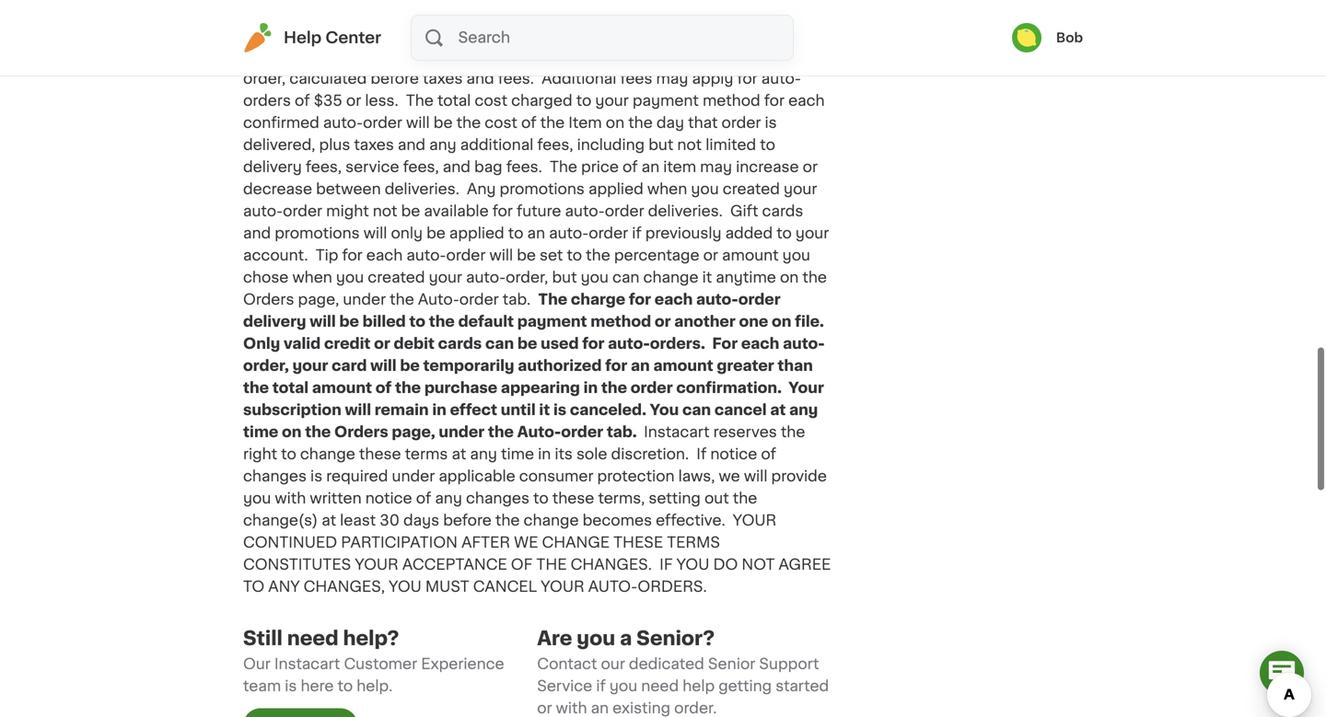 Task type: vqa. For each thing, say whether or not it's contained in the screenshot.
effect on the bottom left
yes



Task type: describe. For each thing, give the bounding box(es) containing it.
need inside are you a senior? contact our dedicated senior support service if you need help getting started or with an existing order.
[[641, 679, 679, 694]]

of
[[511, 558, 533, 572]]

help?
[[343, 629, 399, 648]]

service
[[537, 679, 592, 694]]

an inside are you a senior? contact our dedicated senior support service if you need help getting started or with an existing order.
[[591, 701, 609, 716]]

used
[[541, 337, 579, 351]]

consumer
[[519, 469, 594, 484]]

do
[[713, 558, 738, 572]]

instacart image
[[243, 23, 273, 53]]

need inside still need help? our instacart customer experience team is here to help.
[[287, 629, 339, 648]]

to inside the charge for each auto-order delivery will be billed to the default payment method or another one on file. only valid credit or debit cards can be used for auto-orders.  for each auto- order, your card will be temporarily authorized for an amount greater than the total amount of the purchase appearing in the order confirmation.  your subscription will remain in effect until it is canceled. you can cancel at any time on the orders page, under the auto-order tab.
[[409, 315, 426, 329]]

time inside the charge for each auto-order delivery will be billed to the default payment method or another one on file. only valid credit or debit cards can be used for auto-orders.  for each auto- order, your card will be temporarily authorized for an amount greater than the total amount of the purchase appearing in the order confirmation.  your subscription will remain in effect until it is canceled. you can cancel at any time on the orders page, under the auto-order tab.
[[243, 425, 278, 440]]

0 vertical spatial can
[[485, 337, 514, 351]]

must
[[425, 580, 469, 595]]

1 vertical spatial any
[[470, 447, 497, 462]]

1 vertical spatial be
[[518, 337, 537, 351]]

effect
[[450, 403, 497, 418]]

after
[[462, 536, 510, 550]]

our
[[243, 657, 271, 672]]

debit
[[394, 337, 435, 351]]

we
[[719, 469, 740, 484]]

2 vertical spatial any
[[435, 491, 462, 506]]

2 horizontal spatial order
[[738, 292, 781, 307]]

bob
[[1056, 31, 1083, 44]]

0 horizontal spatial you
[[389, 580, 422, 595]]

for
[[712, 337, 738, 351]]

participation
[[341, 536, 458, 550]]

right
[[243, 447, 277, 462]]

is inside the charge for each auto-order delivery will be billed to the default payment method or another one on file. only valid credit or debit cards can be used for auto-orders.  for each auto- order, your card will be temporarily authorized for an amount greater than the total amount of the purchase appearing in the order confirmation.  your subscription will remain in effect until it is canceled. you can cancel at any time on the orders page, under the auto-order tab.
[[554, 403, 567, 418]]

agree
[[779, 558, 831, 572]]

an inside the charge for each auto-order delivery will be billed to the default payment method or another one on file. only valid credit or debit cards can be used for auto-orders.  for each auto- order, your card will be temporarily authorized for an amount greater than the total amount of the purchase appearing in the order confirmation.  your subscription will remain in effect until it is canceled. you can cancel at any time on the orders page, under the auto-order tab.
[[631, 359, 650, 373]]

credit
[[324, 337, 371, 351]]

0 vertical spatial notice
[[710, 447, 757, 462]]

0 vertical spatial changes
[[243, 469, 307, 484]]

charge
[[571, 292, 626, 307]]

setting
[[649, 491, 701, 506]]

you inside instacart reserves the right to change these terms at any time in its sole discretion.  if notice of changes is required under applicable consumer protection laws, we will provide you with written notice of any changes to these terms, setting out the change(s) at least 30 days before the change becomes effective.  your continued participation after we change these terms constitutes your acceptance of the changes.  if you do not agree to any changes, you must cancel your auto-orders.
[[243, 491, 271, 506]]

dedicated
[[629, 657, 704, 672]]

your
[[292, 359, 328, 373]]

canceled.
[[570, 403, 647, 418]]

will up valid
[[310, 315, 336, 329]]

your
[[789, 381, 824, 396]]

getting
[[719, 679, 772, 694]]

0 horizontal spatial notice
[[365, 491, 412, 506]]

total
[[272, 381, 309, 396]]

1 horizontal spatial these
[[552, 491, 594, 506]]

orders.
[[638, 580, 707, 595]]

if
[[596, 679, 606, 694]]

method
[[591, 315, 651, 329]]

written
[[310, 491, 362, 506]]

temporarily
[[423, 359, 514, 373]]

any inside the charge for each auto-order delivery will be billed to the default payment method or another one on file. only valid credit or debit cards can be used for auto-orders.  for each auto- order, your card will be temporarily authorized for an amount greater than the total amount of the purchase appearing in the order confirmation.  your subscription will remain in effect until it is canceled. you can cancel at any time on the orders page, under the auto-order tab.
[[789, 403, 818, 418]]

our
[[601, 657, 625, 672]]

still
[[243, 629, 283, 648]]

0 horizontal spatial in
[[432, 403, 447, 418]]

support
[[759, 657, 819, 672]]

with inside instacart reserves the right to change these terms at any time in its sole discretion.  if notice of changes is required under applicable consumer protection laws, we will provide you with written notice of any changes to these terms, setting out the change(s) at least 30 days before the change becomes effective.  your continued participation after we change these terms constitutes your acceptance of the changes.  if you do not agree to any changes, you must cancel your auto-orders.
[[275, 491, 306, 506]]

1 vertical spatial on
[[282, 425, 302, 440]]

0 horizontal spatial for
[[582, 337, 605, 351]]

these
[[614, 536, 663, 550]]

laws,
[[679, 469, 715, 484]]

purchase
[[424, 381, 498, 396]]

2 vertical spatial you
[[610, 679, 638, 694]]

order.
[[674, 701, 717, 716]]

0 horizontal spatial at
[[322, 513, 336, 528]]

1 horizontal spatial on
[[772, 315, 792, 329]]

1 vertical spatial order
[[631, 381, 673, 396]]

orders
[[334, 425, 388, 440]]

valid
[[284, 337, 321, 351]]

0 vertical spatial your
[[733, 513, 777, 528]]

here
[[301, 679, 334, 694]]

under inside instacart reserves the right to change these terms at any time in its sole discretion.  if notice of changes is required under applicable consumer protection laws, we will provide you with written notice of any changes to these terms, setting out the change(s) at least 30 days before the change becomes effective.  your continued participation after we change these terms constitutes your acceptance of the changes.  if you do not agree to any changes, you must cancel your auto-orders.
[[392, 469, 435, 484]]

2 vertical spatial order
[[561, 425, 603, 440]]

0 horizontal spatial your
[[355, 558, 399, 572]]

0 vertical spatial these
[[359, 447, 401, 462]]

authorized
[[518, 359, 602, 373]]

0 vertical spatial in
[[584, 381, 598, 396]]

experience
[[421, 657, 504, 672]]

1 horizontal spatial change
[[524, 513, 579, 528]]

acceptance
[[402, 558, 507, 572]]

appearing
[[501, 381, 580, 396]]

center
[[325, 30, 381, 46]]

auto-
[[588, 580, 638, 595]]

still need help? our instacart customer experience team is here to help.
[[243, 629, 504, 694]]

another
[[675, 315, 736, 329]]

customer
[[344, 657, 417, 672]]

card
[[332, 359, 367, 373]]

if
[[697, 447, 707, 462]]

started
[[776, 679, 829, 694]]

it
[[539, 403, 550, 418]]

to
[[243, 580, 264, 595]]

the up we
[[495, 513, 520, 528]]

change
[[542, 536, 610, 550]]

instacart reserves the right to change these terms at any time in its sole discretion.  if notice of changes is required under applicable consumer protection laws, we will provide you with written notice of any changes to these terms, setting out the change(s) at least 30 days before the change becomes effective.  your continued participation after we change these terms constitutes your acceptance of the changes.  if you do not agree to any changes, you must cancel your auto-orders.
[[243, 425, 831, 595]]

applicable
[[439, 469, 516, 484]]

1 vertical spatial of
[[761, 447, 776, 462]]

1 horizontal spatial at
[[452, 447, 466, 462]]

existing
[[613, 701, 671, 716]]

0 vertical spatial change
[[300, 447, 355, 462]]

until
[[501, 403, 536, 418]]

1 horizontal spatial you
[[677, 558, 710, 572]]

2 horizontal spatial for
[[629, 292, 651, 307]]

default
[[458, 315, 514, 329]]

delivery
[[243, 315, 306, 329]]

payment
[[517, 315, 587, 329]]

the up canceled.
[[601, 381, 627, 396]]

0 horizontal spatial auto-
[[608, 337, 650, 351]]

order,
[[243, 359, 289, 373]]

2 vertical spatial for
[[605, 359, 627, 373]]

page,
[[392, 425, 435, 440]]

terms
[[667, 536, 720, 550]]

constitutes
[[243, 558, 351, 572]]



Task type: locate. For each thing, give the bounding box(es) containing it.
1 vertical spatial amount
[[312, 381, 372, 396]]

1 horizontal spatial an
[[631, 359, 650, 373]]

than
[[778, 359, 813, 373]]

in inside instacart reserves the right to change these terms at any time in its sole discretion.  if notice of changes is required under applicable consumer protection laws, we will provide you with written notice of any changes to these terms, setting out the change(s) at least 30 days before the change becomes effective.  your continued participation after we change these terms constitutes your acceptance of the changes.  if you do not agree to any changes, you must cancel your auto-orders.
[[538, 447, 551, 462]]

on left file.
[[772, 315, 792, 329]]

amount down card
[[312, 381, 372, 396]]

under down the effect
[[439, 425, 485, 440]]

provide
[[771, 469, 827, 484]]

1 horizontal spatial notice
[[710, 447, 757, 462]]

0 horizontal spatial of
[[376, 381, 392, 396]]

you up change(s) on the bottom left of the page
[[243, 491, 271, 506]]

auto- down method
[[608, 337, 650, 351]]

1 vertical spatial for
[[582, 337, 605, 351]]

auto-
[[517, 425, 561, 440]]

the down order,
[[243, 381, 269, 396]]

0 horizontal spatial time
[[243, 425, 278, 440]]

at inside the charge for each auto-order delivery will be billed to the default payment method or another one on file. only valid credit or debit cards can be used for auto-orders.  for each auto- order, your card will be temporarily authorized for an amount greater than the total amount of the purchase appearing in the order confirmation.  your subscription will remain in effect until it is canceled. you can cancel at any time on the orders page, under the auto-order tab.
[[770, 403, 786, 418]]

tab.
[[607, 425, 637, 440]]

out
[[705, 491, 729, 506]]

2 horizontal spatial of
[[761, 447, 776, 462]]

can down default
[[485, 337, 514, 351]]

required
[[326, 469, 388, 484]]

0 horizontal spatial any
[[435, 491, 462, 506]]

of down the reserves
[[761, 447, 776, 462]]

1 vertical spatial your
[[355, 558, 399, 572]]

1 horizontal spatial be
[[400, 359, 420, 373]]

the up cards
[[429, 315, 455, 329]]

1 horizontal spatial need
[[641, 679, 679, 694]]

these
[[359, 447, 401, 462], [552, 491, 594, 506]]

only
[[243, 337, 280, 351]]

the down until
[[488, 425, 514, 440]]

to up debit
[[409, 315, 426, 329]]

with down service
[[556, 701, 587, 716]]

2 horizontal spatial any
[[789, 403, 818, 418]]

to right here
[[338, 679, 353, 694]]

1 horizontal spatial time
[[501, 447, 534, 462]]

0 horizontal spatial under
[[392, 469, 435, 484]]

2 vertical spatial at
[[322, 513, 336, 528]]

instacart down you
[[644, 425, 710, 440]]

the
[[538, 292, 568, 307]]

continued
[[243, 536, 337, 550]]

contact
[[537, 657, 597, 672]]

an down if
[[591, 701, 609, 716]]

to inside still need help? our instacart customer experience team is here to help.
[[338, 679, 353, 694]]

0 horizontal spatial be
[[339, 315, 359, 329]]

0 vertical spatial be
[[339, 315, 359, 329]]

you left a
[[577, 629, 615, 648]]

1 vertical spatial under
[[392, 469, 435, 484]]

at right cancel
[[770, 403, 786, 418]]

terms,
[[598, 491, 645, 506]]

change(s)
[[243, 513, 318, 528]]

1 horizontal spatial auto-
[[696, 292, 738, 307]]

any
[[268, 580, 300, 595]]

at
[[770, 403, 786, 418], [452, 447, 466, 462], [322, 513, 336, 528]]

1 horizontal spatial with
[[556, 701, 587, 716]]

2 horizontal spatial be
[[518, 337, 537, 351]]

your up not
[[733, 513, 777, 528]]

is left here
[[285, 679, 297, 694]]

each up another
[[655, 292, 693, 307]]

for
[[629, 292, 651, 307], [582, 337, 605, 351], [605, 359, 627, 373]]

1 horizontal spatial your
[[541, 580, 585, 595]]

1 horizontal spatial instacart
[[644, 425, 710, 440]]

order up sole
[[561, 425, 603, 440]]

or inside are you a senior? contact our dedicated senior support service if you need help getting started or with an existing order.
[[537, 701, 552, 716]]

with inside are you a senior? contact our dedicated senior support service if you need help getting started or with an existing order.
[[556, 701, 587, 716]]

1 horizontal spatial or
[[537, 701, 552, 716]]

1 vertical spatial is
[[310, 469, 323, 484]]

cards
[[438, 337, 482, 351]]

instacart
[[644, 425, 710, 440], [274, 657, 340, 672]]

an down method
[[631, 359, 650, 373]]

in up canceled.
[[584, 381, 598, 396]]

1 vertical spatial instacart
[[274, 657, 340, 672]]

1 horizontal spatial can
[[682, 403, 711, 418]]

will
[[310, 315, 336, 329], [370, 359, 397, 373], [345, 403, 371, 418], [744, 469, 768, 484]]

2 vertical spatial your
[[541, 580, 585, 595]]

in down purchase
[[432, 403, 447, 418]]

2 vertical spatial is
[[285, 679, 297, 694]]

0 vertical spatial an
[[631, 359, 650, 373]]

0 vertical spatial you
[[243, 491, 271, 506]]

auto- down file.
[[783, 337, 825, 351]]

any up applicable
[[470, 447, 497, 462]]

0 horizontal spatial an
[[591, 701, 609, 716]]

amount
[[653, 359, 713, 373], [312, 381, 372, 396]]

0 vertical spatial with
[[275, 491, 306, 506]]

0 horizontal spatial instacart
[[274, 657, 340, 672]]

you down the terms
[[677, 558, 710, 572]]

0 horizontal spatial order
[[561, 425, 603, 440]]

or down billed
[[374, 337, 390, 351]]

help center
[[284, 30, 381, 46]]

0 vertical spatial amount
[[653, 359, 713, 373]]

remain
[[375, 403, 429, 418]]

under
[[439, 425, 485, 440], [392, 469, 435, 484]]

0 horizontal spatial need
[[287, 629, 339, 648]]

1 vertical spatial at
[[452, 447, 466, 462]]

are
[[537, 629, 572, 648]]

the up remain
[[395, 381, 421, 396]]

need
[[287, 629, 339, 648], [641, 679, 679, 694]]

2 vertical spatial of
[[416, 491, 431, 506]]

will right we
[[744, 469, 768, 484]]

0 vertical spatial you
[[677, 558, 710, 572]]

you
[[677, 558, 710, 572], [389, 580, 422, 595]]

of
[[376, 381, 392, 396], [761, 447, 776, 462], [416, 491, 431, 506]]

changes down applicable
[[466, 491, 530, 506]]

terms
[[405, 447, 448, 462]]

changes,
[[304, 580, 385, 595]]

at down the written
[[322, 513, 336, 528]]

1 vertical spatial each
[[741, 337, 780, 351]]

order up you
[[631, 381, 673, 396]]

notice up we
[[710, 447, 757, 462]]

your down 'participation'
[[355, 558, 399, 572]]

will up orders
[[345, 403, 371, 418]]

2 horizontal spatial your
[[733, 513, 777, 528]]

1 horizontal spatial for
[[605, 359, 627, 373]]

0 horizontal spatial change
[[300, 447, 355, 462]]

of inside the charge for each auto-order delivery will be billed to the default payment method or another one on file. only valid credit or debit cards can be used for auto-orders.  for each auto- order, your card will be temporarily authorized for an amount greater than the total amount of the purchase appearing in the order confirmation.  your subscription will remain in effect until it is canceled. you can cancel at any time on the orders page, under the auto-order tab.
[[376, 381, 392, 396]]

help
[[284, 30, 322, 46]]

2 vertical spatial or
[[537, 701, 552, 716]]

any down your
[[789, 403, 818, 418]]

time down auto-
[[501, 447, 534, 462]]

help.
[[357, 679, 393, 694]]

the down we
[[733, 491, 757, 506]]

cancel
[[473, 580, 537, 595]]

the
[[536, 558, 567, 572]]

1 vertical spatial can
[[682, 403, 711, 418]]

be
[[339, 315, 359, 329], [518, 337, 537, 351], [400, 359, 420, 373]]

1 vertical spatial change
[[524, 513, 579, 528]]

2 horizontal spatial or
[[655, 315, 671, 329]]

auto- up another
[[696, 292, 738, 307]]

2 horizontal spatial is
[[554, 403, 567, 418]]

0 vertical spatial need
[[287, 629, 339, 648]]

in
[[584, 381, 598, 396], [432, 403, 447, 418], [538, 447, 551, 462]]

each down one
[[741, 337, 780, 351]]

changes down right
[[243, 469, 307, 484]]

2 horizontal spatial auto-
[[783, 337, 825, 351]]

these down consumer
[[552, 491, 594, 506]]

can right you
[[682, 403, 711, 418]]

you right if
[[610, 679, 638, 694]]

for up method
[[629, 292, 651, 307]]

0 horizontal spatial on
[[282, 425, 302, 440]]

reserves
[[714, 425, 777, 440]]

1 vertical spatial notice
[[365, 491, 412, 506]]

sole
[[577, 447, 607, 462]]

an
[[631, 359, 650, 373], [591, 701, 609, 716]]

is inside instacart reserves the right to change these terms at any time in its sole discretion.  if notice of changes is required under applicable consumer protection laws, we will provide you with written notice of any changes to these terms, setting out the change(s) at least 30 days before the change becomes effective.  your continued participation after we change these terms constitutes your acceptance of the changes.  if you do not agree to any changes, you must cancel your auto-orders.
[[310, 469, 323, 484]]

or
[[655, 315, 671, 329], [374, 337, 390, 351], [537, 701, 552, 716]]

for right used
[[582, 337, 605, 351]]

you left must
[[389, 580, 422, 595]]

we
[[514, 536, 538, 550]]

1 vertical spatial you
[[389, 580, 422, 595]]

subscription
[[243, 403, 342, 418]]

1 horizontal spatial changes
[[466, 491, 530, 506]]

protection
[[597, 469, 675, 484]]

becomes
[[583, 513, 652, 528]]

will inside instacart reserves the right to change these terms at any time in its sole discretion.  if notice of changes is required under applicable consumer protection laws, we will provide you with written notice of any changes to these terms, setting out the change(s) at least 30 days before the change becomes effective.  your continued participation after we change these terms constitutes your acceptance of the changes.  if you do not agree to any changes, you must cancel your auto-orders.
[[744, 469, 768, 484]]

help
[[683, 679, 715, 694]]

any up before
[[435, 491, 462, 506]]

be left used
[[518, 337, 537, 351]]

order
[[738, 292, 781, 307], [631, 381, 673, 396], [561, 425, 603, 440]]

in left its
[[538, 447, 551, 462]]

your down "the"
[[541, 580, 585, 595]]

bob link
[[1012, 23, 1083, 53]]

of up remain
[[376, 381, 392, 396]]

instacart inside instacart reserves the right to change these terms at any time in its sole discretion.  if notice of changes is required under applicable consumer protection laws, we will provide you with written notice of any changes to these terms, setting out the change(s) at least 30 days before the change becomes effective.  your continued participation after we change these terms constitutes your acceptance of the changes.  if you do not agree to any changes, you must cancel your auto-orders.
[[644, 425, 710, 440]]

need down dedicated
[[641, 679, 679, 694]]

1 vertical spatial you
[[577, 629, 615, 648]]

time inside instacart reserves the right to change these terms at any time in its sole discretion.  if notice of changes is required under applicable consumer protection laws, we will provide you with written notice of any changes to these terms, setting out the change(s) at least 30 days before the change becomes effective.  your continued participation after we change these terms constitutes your acceptance of the changes.  if you do not agree to any changes, you must cancel your auto-orders.
[[501, 447, 534, 462]]

1 vertical spatial time
[[501, 447, 534, 462]]

0 horizontal spatial or
[[374, 337, 390, 351]]

instacart up here
[[274, 657, 340, 672]]

you
[[650, 403, 679, 418]]

the charge for each auto-order delivery will be billed to the default payment method or another one on file. only valid credit or debit cards can be used for auto-orders.  for each auto- order, your card will be temporarily authorized for an amount greater than the total amount of the purchase appearing in the order confirmation.  your subscription will remain in effect until it is canceled. you can cancel at any time on the orders page, under the auto-order tab.
[[243, 292, 828, 440]]

amount down the for on the top of page
[[653, 359, 713, 373]]

Search search field
[[456, 16, 793, 60]]

your
[[733, 513, 777, 528], [355, 558, 399, 572], [541, 580, 585, 595]]

are you a senior? contact our dedicated senior support service if you need help getting started or with an existing order.
[[537, 629, 829, 716]]

1 horizontal spatial is
[[310, 469, 323, 484]]

time up right
[[243, 425, 278, 440]]

1 vertical spatial these
[[552, 491, 594, 506]]

is up the written
[[310, 469, 323, 484]]

order up one
[[738, 292, 781, 307]]

greater
[[717, 359, 774, 373]]

1 horizontal spatial each
[[741, 337, 780, 351]]

1 vertical spatial need
[[641, 679, 679, 694]]

for down method
[[605, 359, 627, 373]]

0 vertical spatial or
[[655, 315, 671, 329]]

senior
[[708, 657, 756, 672]]

under down 'terms'
[[392, 469, 435, 484]]

on down subscription
[[282, 425, 302, 440]]

at up applicable
[[452, 447, 466, 462]]

cancel
[[715, 403, 767, 418]]

2 vertical spatial in
[[538, 447, 551, 462]]

be down debit
[[400, 359, 420, 373]]

change up the change
[[524, 513, 579, 528]]

0 vertical spatial for
[[629, 292, 651, 307]]

1 vertical spatial with
[[556, 701, 587, 716]]

2 horizontal spatial in
[[584, 381, 598, 396]]

1 horizontal spatial under
[[439, 425, 485, 440]]

not
[[742, 558, 775, 572]]

2 vertical spatial be
[[400, 359, 420, 373]]

be up the credit
[[339, 315, 359, 329]]

0 horizontal spatial can
[[485, 337, 514, 351]]

to right right
[[281, 447, 296, 462]]

30
[[380, 513, 400, 528]]

with up change(s) on the bottom left of the page
[[275, 491, 306, 506]]

to
[[409, 315, 426, 329], [281, 447, 296, 462], [533, 491, 549, 506], [338, 679, 353, 694]]

0 horizontal spatial amount
[[312, 381, 372, 396]]

each
[[655, 292, 693, 307], [741, 337, 780, 351]]

0 vertical spatial time
[[243, 425, 278, 440]]

change up required at the left
[[300, 447, 355, 462]]

2 horizontal spatial at
[[770, 403, 786, 418]]

senior?
[[637, 629, 715, 648]]

0 vertical spatial any
[[789, 403, 818, 418]]

of up days
[[416, 491, 431, 506]]

team
[[243, 679, 281, 694]]

the down subscription
[[305, 425, 331, 440]]

the up provide
[[781, 425, 805, 440]]

1 horizontal spatial of
[[416, 491, 431, 506]]

you
[[243, 491, 271, 506], [577, 629, 615, 648], [610, 679, 638, 694]]

on
[[772, 315, 792, 329], [282, 425, 302, 440]]

0 horizontal spatial each
[[655, 292, 693, 307]]

under inside the charge for each auto-order delivery will be billed to the default payment method or another one on file. only valid credit or debit cards can be used for auto-orders.  for each auto- order, your card will be temporarily authorized for an amount greater than the total amount of the purchase appearing in the order confirmation.  your subscription will remain in effect until it is canceled. you can cancel at any time on the orders page, under the auto-order tab.
[[439, 425, 485, 440]]

user avatar image
[[1012, 23, 1042, 53]]

file.
[[795, 315, 824, 329]]

0 horizontal spatial is
[[285, 679, 297, 694]]

is right it
[[554, 403, 567, 418]]

with
[[275, 491, 306, 506], [556, 701, 587, 716]]

or right method
[[655, 315, 671, 329]]

0 vertical spatial on
[[772, 315, 792, 329]]

notice up 30
[[365, 491, 412, 506]]

auto-
[[696, 292, 738, 307], [608, 337, 650, 351], [783, 337, 825, 351]]

1 horizontal spatial in
[[538, 447, 551, 462]]

or down service
[[537, 701, 552, 716]]

1 vertical spatial changes
[[466, 491, 530, 506]]

to down consumer
[[533, 491, 549, 506]]

instacart inside still need help? our instacart customer experience team is here to help.
[[274, 657, 340, 672]]

is inside still need help? our instacart customer experience team is here to help.
[[285, 679, 297, 694]]

these down orders
[[359, 447, 401, 462]]

need up here
[[287, 629, 339, 648]]

will right card
[[370, 359, 397, 373]]



